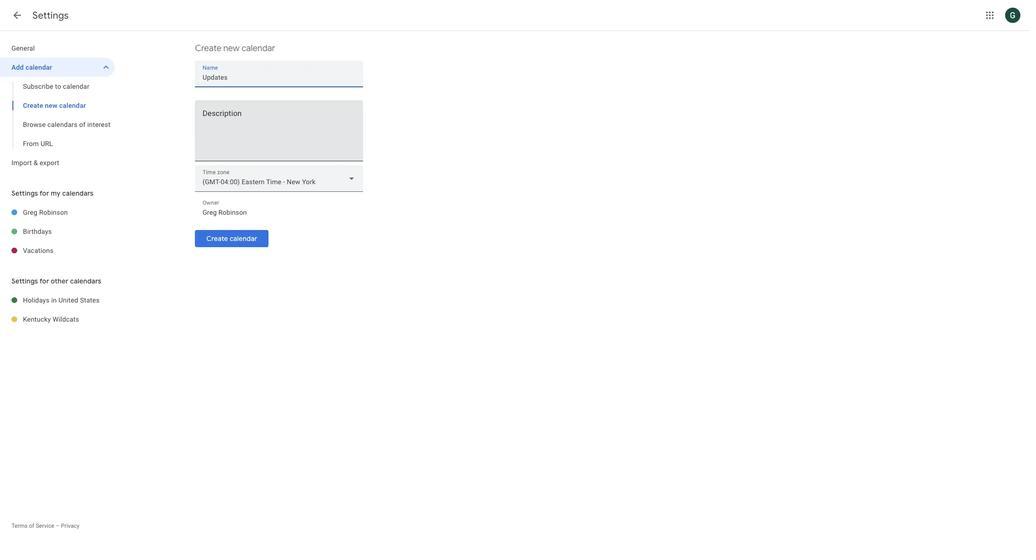 Task type: vqa. For each thing, say whether or not it's contained in the screenshot.
3rd row from the bottom of the April 2024 GRID
no



Task type: locate. For each thing, give the bounding box(es) containing it.
of left interest
[[79, 121, 86, 129]]

create
[[195, 43, 221, 54], [23, 102, 43, 109], [206, 235, 228, 243]]

1 vertical spatial create
[[23, 102, 43, 109]]

kentucky wildcats
[[23, 316, 79, 324]]

None text field
[[195, 111, 363, 157]]

None text field
[[203, 71, 356, 84], [203, 206, 356, 219], [203, 71, 356, 84], [203, 206, 356, 219]]

create inside create calendar button
[[206, 235, 228, 243]]

calendars
[[47, 121, 77, 129], [62, 189, 94, 198], [70, 277, 101, 286]]

greg
[[23, 209, 37, 216]]

settings for other calendars
[[11, 277, 101, 286]]

calendars up 'url'
[[47, 121, 77, 129]]

kentucky
[[23, 316, 51, 324]]

terms of service link
[[11, 523, 54, 530]]

create new calendar
[[195, 43, 275, 54], [23, 102, 86, 109]]

settings up the greg
[[11, 189, 38, 198]]

1 vertical spatial settings
[[11, 189, 38, 198]]

create calendar button
[[195, 227, 269, 250]]

settings for other calendars tree
[[0, 291, 115, 329]]

1 horizontal spatial of
[[79, 121, 86, 129]]

0 vertical spatial calendars
[[47, 121, 77, 129]]

add calendar
[[11, 64, 52, 71]]

tree
[[0, 39, 115, 173]]

group containing subscribe to calendar
[[0, 77, 115, 153]]

settings
[[32, 10, 69, 22], [11, 189, 38, 198], [11, 277, 38, 286]]

0 horizontal spatial new
[[45, 102, 58, 109]]

robinson
[[39, 209, 68, 216]]

import
[[11, 159, 32, 167]]

kentucky wildcats tree item
[[0, 310, 115, 329]]

of right the terms
[[29, 523, 34, 530]]

0 vertical spatial create new calendar
[[195, 43, 275, 54]]

calendars for other
[[70, 277, 101, 286]]

1 vertical spatial create new calendar
[[23, 102, 86, 109]]

for left my
[[40, 189, 49, 198]]

calendars inside group
[[47, 121, 77, 129]]

vacations link
[[23, 241, 115, 260]]

settings for settings for my calendars
[[11, 189, 38, 198]]

2 vertical spatial create
[[206, 235, 228, 243]]

2 for from the top
[[40, 277, 49, 286]]

settings up holidays
[[11, 277, 38, 286]]

2 vertical spatial settings
[[11, 277, 38, 286]]

0 vertical spatial settings
[[32, 10, 69, 22]]

calendars for my
[[62, 189, 94, 198]]

birthdays tree item
[[0, 222, 115, 241]]

of
[[79, 121, 86, 129], [29, 523, 34, 530]]

for left the other
[[40, 277, 49, 286]]

tree containing general
[[0, 39, 115, 173]]

calendars up states on the bottom left of page
[[70, 277, 101, 286]]

1 vertical spatial new
[[45, 102, 58, 109]]

settings right go back image
[[32, 10, 69, 22]]

holidays
[[23, 297, 50, 304]]

interest
[[87, 121, 110, 129]]

birthdays link
[[23, 222, 115, 241]]

0 horizontal spatial of
[[29, 523, 34, 530]]

url
[[41, 140, 53, 148]]

2 vertical spatial calendars
[[70, 277, 101, 286]]

0 vertical spatial for
[[40, 189, 49, 198]]

create calendar
[[206, 235, 257, 243]]

1 vertical spatial of
[[29, 523, 34, 530]]

create inside group
[[23, 102, 43, 109]]

None field
[[195, 165, 363, 192]]

from
[[23, 140, 39, 148]]

new
[[223, 43, 240, 54], [45, 102, 58, 109]]

to
[[55, 83, 61, 90]]

0 vertical spatial new
[[223, 43, 240, 54]]

1 vertical spatial calendars
[[62, 189, 94, 198]]

wildcats
[[53, 316, 79, 324]]

settings for settings
[[32, 10, 69, 22]]

1 for from the top
[[40, 189, 49, 198]]

create for group containing subscribe to calendar
[[23, 102, 43, 109]]

for
[[40, 189, 49, 198], [40, 277, 49, 286]]

1 vertical spatial for
[[40, 277, 49, 286]]

for for other
[[40, 277, 49, 286]]

group
[[0, 77, 115, 153]]

calendar
[[242, 43, 275, 54], [26, 64, 52, 71], [63, 83, 89, 90], [59, 102, 86, 109], [230, 235, 257, 243]]

0 horizontal spatial create new calendar
[[23, 102, 86, 109]]

holidays in united states tree item
[[0, 291, 115, 310]]

calendars right my
[[62, 189, 94, 198]]

add calendar tree item
[[0, 58, 115, 77]]

settings for my calendars tree
[[0, 203, 115, 260]]

0 vertical spatial of
[[79, 121, 86, 129]]

settings for my calendars
[[11, 189, 94, 198]]



Task type: describe. For each thing, give the bounding box(es) containing it.
–
[[56, 523, 60, 530]]

from url
[[23, 140, 53, 148]]

import & export
[[11, 159, 59, 167]]

1 horizontal spatial create new calendar
[[195, 43, 275, 54]]

create new calendar inside group
[[23, 102, 86, 109]]

settings for settings for other calendars
[[11, 277, 38, 286]]

subscribe
[[23, 83, 53, 90]]

united
[[59, 297, 78, 304]]

new inside group
[[45, 102, 58, 109]]

holidays in united states link
[[23, 291, 115, 310]]

for for my
[[40, 189, 49, 198]]

greg robinson tree item
[[0, 203, 115, 222]]

add
[[11, 64, 24, 71]]

subscribe to calendar
[[23, 83, 89, 90]]

1 horizontal spatial new
[[223, 43, 240, 54]]

settings heading
[[32, 10, 69, 22]]

my
[[51, 189, 61, 198]]

calendar inside button
[[230, 235, 257, 243]]

in
[[51, 297, 57, 304]]

kentucky wildcats link
[[23, 310, 115, 329]]

privacy
[[61, 523, 79, 530]]

create for create calendar button
[[206, 235, 228, 243]]

0 vertical spatial create
[[195, 43, 221, 54]]

other
[[51, 277, 68, 286]]

calendar inside tree item
[[26, 64, 52, 71]]

vacations tree item
[[0, 241, 115, 260]]

browse calendars of interest
[[23, 121, 110, 129]]

terms of service – privacy
[[11, 523, 79, 530]]

vacations
[[23, 247, 53, 255]]

service
[[36, 523, 54, 530]]

&
[[34, 159, 38, 167]]

export
[[40, 159, 59, 167]]

terms
[[11, 523, 28, 530]]

go back image
[[11, 10, 23, 21]]

states
[[80, 297, 100, 304]]

browse
[[23, 121, 46, 129]]

general
[[11, 44, 35, 52]]

greg robinson
[[23, 209, 68, 216]]

of inside group
[[79, 121, 86, 129]]

privacy link
[[61, 523, 79, 530]]

birthdays
[[23, 228, 52, 236]]

holidays in united states
[[23, 297, 100, 304]]



